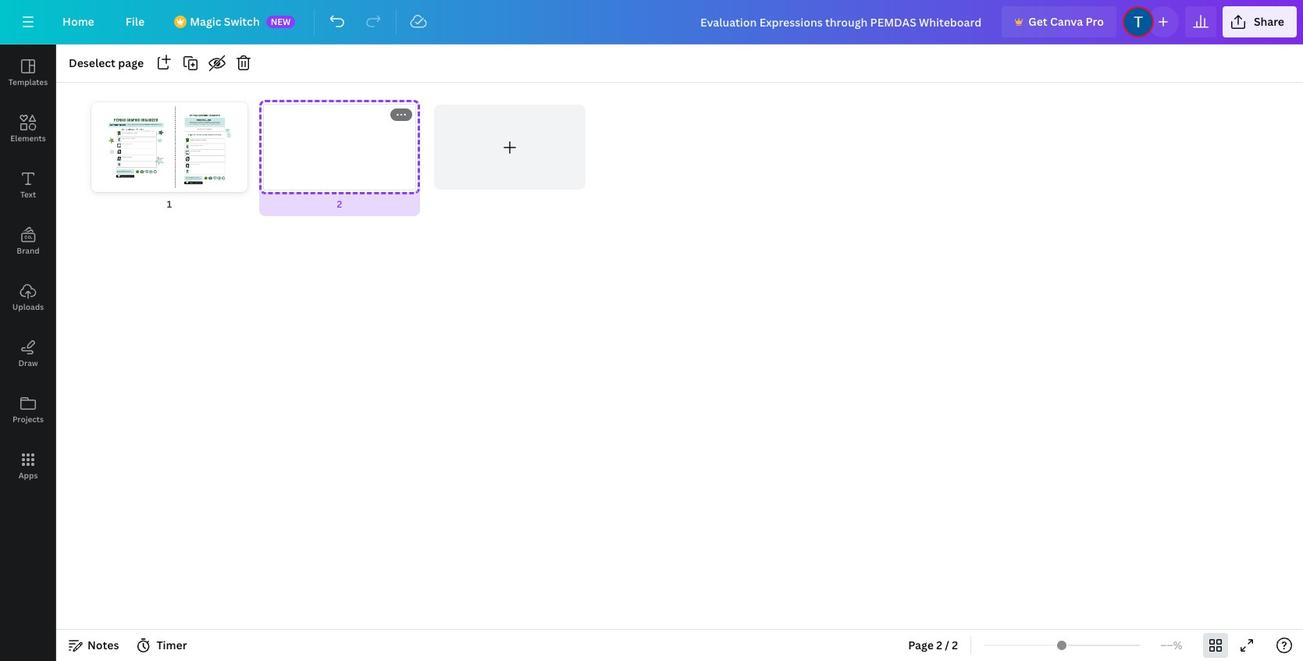 Task type: vqa. For each thing, say whether or not it's contained in the screenshot.
NEW
yes



Task type: locate. For each thing, give the bounding box(es) containing it.
get canva pro button
[[1002, 6, 1117, 37]]

page
[[118, 55, 144, 70]]

home
[[62, 14, 94, 29]]

––% button
[[1146, 633, 1197, 658]]

2
[[337, 197, 342, 210], [936, 638, 942, 653], [952, 638, 958, 653]]

main menu bar
[[0, 0, 1303, 45]]

uploads
[[12, 301, 44, 312]]

2 horizontal spatial 2
[[952, 638, 958, 653]]

apps button
[[0, 438, 56, 494]]

side panel tab list
[[0, 45, 56, 494]]

timer button
[[132, 633, 193, 658]]

1 horizontal spatial 2
[[936, 638, 942, 653]]

/
[[945, 638, 949, 653]]

get canva pro
[[1029, 14, 1104, 29]]

file button
[[113, 6, 157, 37]]

draw button
[[0, 326, 56, 382]]

templates
[[8, 77, 48, 87]]

––%
[[1161, 638, 1183, 653]]

brand
[[17, 245, 40, 256]]

page 2 / 2 button
[[902, 633, 964, 658]]

text button
[[0, 157, 56, 213]]

text
[[20, 189, 36, 200]]

0 horizontal spatial 2
[[337, 197, 342, 210]]

apps
[[18, 470, 38, 481]]

new
[[271, 16, 291, 27]]

share
[[1254, 14, 1285, 29]]

canva
[[1050, 14, 1083, 29]]

deselect page
[[69, 55, 144, 70]]



Task type: describe. For each thing, give the bounding box(es) containing it.
magic switch
[[190, 14, 260, 29]]

page
[[908, 638, 934, 653]]

elements button
[[0, 101, 56, 157]]

Design title text field
[[688, 6, 996, 37]]

projects button
[[0, 382, 56, 438]]

get
[[1029, 14, 1048, 29]]

uploads button
[[0, 269, 56, 326]]

magic
[[190, 14, 221, 29]]

notes button
[[62, 633, 125, 658]]

templates button
[[0, 45, 56, 101]]

switch
[[224, 14, 260, 29]]

page 2 / 2
[[908, 638, 958, 653]]

home link
[[50, 6, 107, 37]]

file
[[126, 14, 145, 29]]

deselect page button
[[62, 51, 150, 76]]

brand button
[[0, 213, 56, 269]]

pro
[[1086, 14, 1104, 29]]

draw
[[18, 358, 38, 369]]

notes
[[87, 638, 119, 653]]

1
[[167, 197, 172, 210]]

timer
[[157, 638, 187, 653]]

share button
[[1223, 6, 1297, 37]]

elements
[[10, 133, 46, 144]]

deselect
[[69, 55, 116, 70]]

projects
[[12, 414, 44, 425]]



